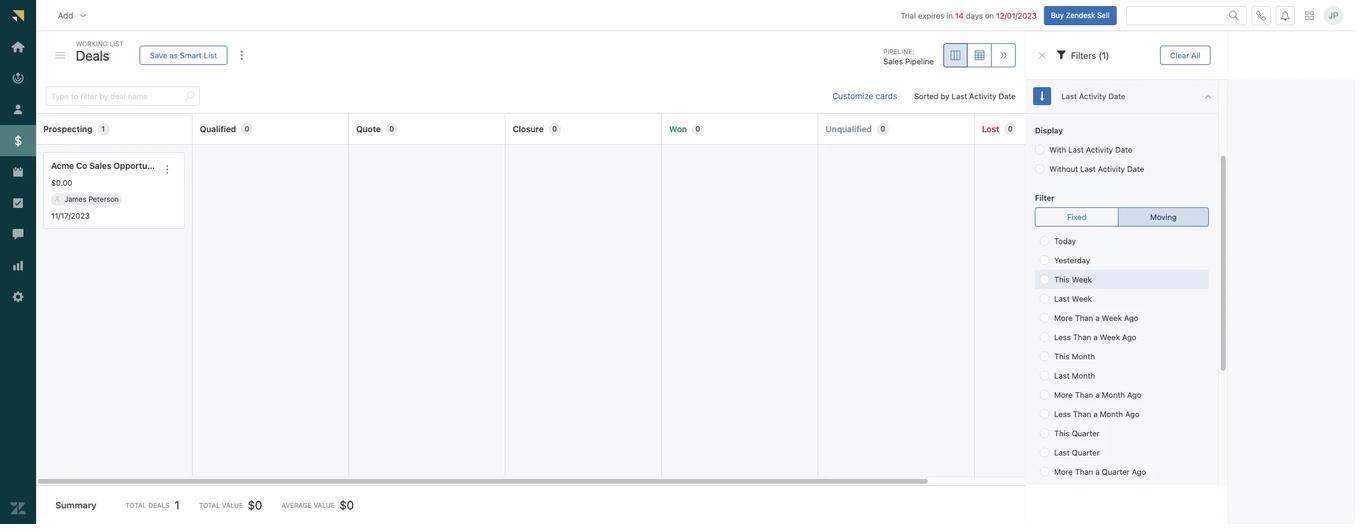 Task type: describe. For each thing, give the bounding box(es) containing it.
acme co sales opportunity link
[[51, 160, 163, 173]]

co
[[76, 161, 87, 171]]

jp button
[[1324, 6, 1343, 25]]

smart
[[180, 50, 202, 60]]

$0 for total value $0
[[248, 499, 262, 513]]

pipeline: sales pipeline
[[884, 47, 934, 66]]

jp
[[1329, 10, 1339, 20]]

this for this quarter
[[1055, 429, 1070, 439]]

month down this month
[[1072, 371, 1095, 381]]

14
[[955, 11, 964, 20]]

total for 1
[[125, 502, 146, 510]]

activity up the lost
[[970, 91, 997, 101]]

less than a week ago
[[1055, 333, 1137, 342]]

last week
[[1055, 294, 1092, 304]]

deals inside total deals 1
[[148, 502, 170, 510]]

fixed
[[1067, 212, 1087, 222]]

working
[[76, 40, 108, 48]]

average
[[282, 502, 312, 510]]

than for less than a week ago
[[1073, 333, 1092, 342]]

less for less than a week ago
[[1055, 333, 1071, 342]]

value for average value $0
[[314, 502, 335, 510]]

save
[[150, 50, 167, 60]]

quarter for this quarter
[[1072, 429, 1100, 439]]

last right with
[[1069, 145, 1084, 155]]

moving button
[[1118, 208, 1209, 227]]

expires
[[918, 11, 945, 20]]

total for $0
[[199, 502, 220, 510]]

less than a month ago
[[1055, 410, 1140, 420]]

week up "less than a week ago"
[[1102, 314, 1122, 323]]

zendesk
[[1066, 11, 1096, 20]]

a for less than a month ago
[[1094, 410, 1098, 420]]

last down this quarter
[[1055, 448, 1070, 458]]

customize cards
[[833, 91, 898, 101]]

last month
[[1055, 371, 1095, 381]]

12/01/2023
[[997, 11, 1037, 20]]

a for more than a week ago
[[1096, 314, 1100, 323]]

james peterson
[[64, 195, 119, 204]]

with
[[1050, 145, 1066, 155]]

activity down with last activity date
[[1098, 164, 1125, 174]]

won
[[669, 124, 687, 134]]

quote
[[356, 124, 381, 134]]

with last activity date
[[1050, 145, 1133, 155]]

sorted by last activity date
[[914, 91, 1016, 101]]

this week
[[1055, 275, 1092, 285]]

last right 'by'
[[952, 91, 967, 101]]

Type to filter by deal name field
[[51, 87, 180, 105]]

0 for won
[[696, 124, 700, 133]]

total value $0
[[199, 499, 262, 513]]

fixed button
[[1035, 208, 1119, 227]]

0 vertical spatial search image
[[1230, 11, 1239, 20]]

calls image
[[1257, 11, 1266, 20]]

contacts image
[[55, 197, 60, 202]]

yesterday
[[1055, 256, 1090, 265]]

filters (1)
[[1071, 50, 1110, 61]]

this for this week
[[1055, 275, 1070, 285]]

last quarter
[[1055, 448, 1100, 458]]

0 for quote
[[389, 124, 394, 133]]

angle up image
[[1205, 91, 1212, 101]]

than for more than a month ago
[[1075, 391, 1094, 400]]

display
[[1035, 126, 1063, 135]]

sales inside "link"
[[89, 161, 111, 171]]

date left the long arrow down icon
[[999, 91, 1016, 101]]

by
[[941, 91, 950, 101]]

more than a month ago
[[1055, 391, 1142, 400]]

a for more than a month ago
[[1096, 391, 1100, 400]]

without
[[1050, 164, 1078, 174]]

acme co sales opportunity
[[51, 161, 163, 171]]

summary
[[55, 500, 97, 511]]

pipeline:
[[884, 47, 914, 55]]

customize cards button
[[823, 84, 907, 108]]

trial expires in 14 days on 12/01/2023
[[901, 11, 1037, 20]]

0 for lost
[[1008, 124, 1013, 133]]

last down this month
[[1055, 371, 1070, 381]]

opportunity
[[114, 161, 163, 171]]

james
[[64, 195, 86, 204]]

sorted
[[914, 91, 939, 101]]

as
[[170, 50, 178, 60]]

0 vertical spatial 1
[[101, 124, 105, 133]]

handler image
[[55, 52, 65, 58]]

0 for qualified
[[245, 124, 249, 133]]

qualified
[[200, 124, 236, 134]]

month up last month
[[1072, 352, 1095, 362]]



Task type: locate. For each thing, give the bounding box(es) containing it.
add
[[58, 10, 73, 20]]

a
[[1096, 314, 1100, 323], [1094, 333, 1098, 342], [1096, 391, 1100, 400], [1094, 410, 1098, 420], [1096, 468, 1100, 477]]

0 horizontal spatial deals
[[76, 47, 109, 64]]

1 vertical spatial this
[[1055, 352, 1070, 362]]

date
[[1109, 91, 1126, 101], [999, 91, 1016, 101], [1116, 145, 1133, 155], [1127, 164, 1145, 174]]

date down with last activity date
[[1127, 164, 1145, 174]]

total right summary
[[125, 502, 146, 510]]

value
[[222, 502, 243, 510], [314, 502, 335, 510]]

prospecting
[[43, 124, 92, 134]]

2 this from the top
[[1055, 352, 1070, 362]]

0 horizontal spatial 1
[[101, 124, 105, 133]]

closure
[[513, 124, 544, 134]]

1 vertical spatial 1
[[174, 499, 180, 513]]

value inside total value $0
[[222, 502, 243, 510]]

activity
[[1079, 91, 1107, 101], [970, 91, 997, 101], [1086, 145, 1113, 155], [1098, 164, 1125, 174]]

list inside the working list deals
[[110, 40, 124, 48]]

value for total value $0
[[222, 502, 243, 510]]

this
[[1055, 275, 1070, 285], [1055, 352, 1070, 362], [1055, 429, 1070, 439]]

moving
[[1151, 212, 1177, 222]]

zendesk image
[[10, 501, 26, 517]]

unqualified
[[826, 124, 872, 134]]

today
[[1055, 237, 1076, 246]]

long arrow down image
[[1040, 91, 1045, 101]]

ago for less than a month ago
[[1126, 410, 1140, 420]]

0 horizontal spatial total
[[125, 502, 146, 510]]

1 more from the top
[[1055, 314, 1073, 323]]

list
[[110, 40, 124, 48], [204, 50, 217, 60]]

more down last quarter
[[1055, 468, 1073, 477]]

activity up without last activity date
[[1086, 145, 1113, 155]]

2 $0 from the left
[[340, 499, 354, 513]]

1 horizontal spatial 1
[[174, 499, 180, 513]]

buy zendesk sell button
[[1044, 6, 1117, 25]]

last down with last activity date
[[1081, 164, 1096, 174]]

trial
[[901, 11, 916, 20]]

0 horizontal spatial sales
[[89, 161, 111, 171]]

average value $0
[[282, 499, 354, 513]]

acme
[[51, 161, 74, 171]]

buy zendesk sell
[[1051, 11, 1110, 20]]

$0.00
[[51, 178, 72, 188]]

0 for closure
[[552, 124, 557, 133]]

0 vertical spatial sales
[[884, 57, 903, 66]]

more for more than a quarter ago
[[1055, 468, 1073, 477]]

1 horizontal spatial list
[[204, 50, 217, 60]]

on
[[985, 11, 994, 20]]

1 horizontal spatial search image
[[1230, 11, 1239, 20]]

this up last quarter
[[1055, 429, 1070, 439]]

less for less than a month ago
[[1055, 410, 1071, 420]]

(1)
[[1099, 50, 1110, 61]]

activity down filters (1)
[[1079, 91, 1107, 101]]

0 vertical spatial deals
[[76, 47, 109, 64]]

ago for more than a week ago
[[1124, 314, 1139, 323]]

0 horizontal spatial list
[[110, 40, 124, 48]]

quarter
[[1072, 429, 1100, 439], [1072, 448, 1100, 458], [1102, 468, 1130, 477]]

1 vertical spatial quarter
[[1072, 448, 1100, 458]]

1 0 from the left
[[245, 124, 249, 133]]

$0 left the "average"
[[248, 499, 262, 513]]

save as smart list button
[[140, 46, 227, 65]]

pipeline
[[905, 57, 934, 66]]

sell
[[1098, 11, 1110, 20]]

0 vertical spatial quarter
[[1072, 429, 1100, 439]]

1 total from the left
[[125, 502, 146, 510]]

zendesk products image
[[1306, 11, 1314, 20]]

more down last month
[[1055, 391, 1073, 400]]

sales inside pipeline: sales pipeline
[[884, 57, 903, 66]]

last activity date
[[1062, 91, 1126, 101]]

11/17/2023
[[51, 211, 90, 221]]

$0
[[248, 499, 262, 513], [340, 499, 354, 513]]

1 $0 from the left
[[248, 499, 262, 513]]

week up last week
[[1072, 275, 1092, 285]]

more for more than a week ago
[[1055, 314, 1073, 323]]

a down more than a month ago
[[1094, 410, 1098, 420]]

1 horizontal spatial $0
[[340, 499, 354, 513]]

1 vertical spatial more
[[1055, 391, 1073, 400]]

2 vertical spatial more
[[1055, 468, 1073, 477]]

ago for more than a month ago
[[1128, 391, 1142, 400]]

than down last week
[[1075, 314, 1094, 323]]

total deals 1
[[125, 499, 180, 513]]

week down this week
[[1072, 294, 1092, 304]]

all
[[1192, 50, 1201, 60]]

2 less from the top
[[1055, 410, 1071, 420]]

3 0 from the left
[[552, 124, 557, 133]]

a down more than a week ago
[[1094, 333, 1098, 342]]

0 vertical spatial this
[[1055, 275, 1070, 285]]

a up "less than a week ago"
[[1096, 314, 1100, 323]]

1 vertical spatial deals
[[148, 502, 170, 510]]

last right the long arrow down icon
[[1062, 91, 1077, 101]]

1 horizontal spatial deals
[[148, 502, 170, 510]]

1 vertical spatial list
[[204, 50, 217, 60]]

days
[[966, 11, 983, 20]]

than
[[1075, 314, 1094, 323], [1073, 333, 1092, 342], [1075, 391, 1094, 400], [1073, 410, 1092, 420], [1075, 468, 1094, 477]]

1 value from the left
[[222, 502, 243, 510]]

2 vertical spatial this
[[1055, 429, 1070, 439]]

month down more than a month ago
[[1100, 410, 1123, 420]]

3 more from the top
[[1055, 468, 1073, 477]]

cards
[[876, 91, 898, 101]]

this up last month
[[1055, 352, 1070, 362]]

than down last quarter
[[1075, 468, 1094, 477]]

1 less from the top
[[1055, 333, 1071, 342]]

less up this month
[[1055, 333, 1071, 342]]

chevron down image
[[78, 11, 88, 20]]

last down this week
[[1055, 294, 1070, 304]]

more
[[1055, 314, 1073, 323], [1055, 391, 1073, 400], [1055, 468, 1073, 477]]

week
[[1072, 275, 1092, 285], [1072, 294, 1092, 304], [1102, 314, 1122, 323], [1100, 333, 1120, 342]]

0 down cards
[[881, 124, 885, 133]]

customize
[[833, 91, 874, 101]]

1 vertical spatial search image
[[185, 92, 194, 101]]

$0 for average value $0
[[340, 499, 354, 513]]

1 down type to filter by deal name field
[[101, 124, 105, 133]]

ago for less than a week ago
[[1123, 333, 1137, 342]]

this down yesterday
[[1055, 275, 1070, 285]]

more than a quarter ago
[[1055, 468, 1146, 477]]

0 right the 'won'
[[696, 124, 700, 133]]

date down (1)
[[1109, 91, 1126, 101]]

a up less than a month ago
[[1096, 391, 1100, 400]]

sales down pipeline:
[[884, 57, 903, 66]]

total inside total value $0
[[199, 502, 220, 510]]

cancel image
[[1038, 51, 1047, 60]]

than for more than a quarter ago
[[1075, 468, 1094, 477]]

filter fill image
[[1057, 50, 1067, 60]]

clear all
[[1170, 50, 1201, 60]]

filter
[[1035, 193, 1055, 203]]

2 value from the left
[[314, 502, 335, 510]]

1
[[101, 124, 105, 133], [174, 499, 180, 513]]

2 vertical spatial quarter
[[1102, 468, 1130, 477]]

than up this month
[[1073, 333, 1092, 342]]

add button
[[48, 3, 97, 27]]

value inside average value $0
[[314, 502, 335, 510]]

a for more than a quarter ago
[[1096, 468, 1100, 477]]

than for more than a week ago
[[1075, 314, 1094, 323]]

2 0 from the left
[[389, 124, 394, 133]]

6 0 from the left
[[1008, 124, 1013, 133]]

this for this month
[[1055, 352, 1070, 362]]

a down last quarter
[[1096, 468, 1100, 477]]

than for less than a month ago
[[1073, 410, 1092, 420]]

without last activity date
[[1050, 164, 1145, 174]]

save as smart list
[[150, 50, 217, 60]]

search image
[[1230, 11, 1239, 20], [185, 92, 194, 101]]

1 horizontal spatial sales
[[884, 57, 903, 66]]

search image left calls icon
[[1230, 11, 1239, 20]]

filters
[[1071, 50, 1097, 61]]

0 vertical spatial more
[[1055, 314, 1073, 323]]

0 vertical spatial less
[[1055, 333, 1071, 342]]

overflow vertical fill image
[[237, 51, 247, 60]]

ago
[[1124, 314, 1139, 323], [1123, 333, 1137, 342], [1128, 391, 1142, 400], [1126, 410, 1140, 420], [1132, 468, 1146, 477]]

$0 right the "average"
[[340, 499, 354, 513]]

0 horizontal spatial search image
[[185, 92, 194, 101]]

0 right quote
[[389, 124, 394, 133]]

total right total deals 1
[[199, 502, 220, 510]]

0 right closure
[[552, 124, 557, 133]]

clear
[[1170, 50, 1190, 60]]

lost
[[982, 124, 1000, 134]]

buy
[[1051, 11, 1064, 20]]

more down last week
[[1055, 314, 1073, 323]]

1 left total value $0
[[174, 499, 180, 513]]

last
[[1062, 91, 1077, 101], [952, 91, 967, 101], [1069, 145, 1084, 155], [1081, 164, 1096, 174], [1055, 294, 1070, 304], [1055, 371, 1070, 381], [1055, 448, 1070, 458]]

deals
[[76, 47, 109, 64], [148, 502, 170, 510]]

0 horizontal spatial value
[[222, 502, 243, 510]]

ago for more than a quarter ago
[[1132, 468, 1146, 477]]

list right the 'smart'
[[204, 50, 217, 60]]

bell image
[[1281, 11, 1290, 20]]

1 horizontal spatial value
[[314, 502, 335, 510]]

peterson
[[88, 195, 119, 204]]

quarter for last quarter
[[1072, 448, 1100, 458]]

2 total from the left
[[199, 502, 220, 510]]

sales
[[884, 57, 903, 66], [89, 161, 111, 171]]

search image down the 'smart'
[[185, 92, 194, 101]]

1 this from the top
[[1055, 275, 1070, 285]]

1 vertical spatial sales
[[89, 161, 111, 171]]

5 0 from the left
[[881, 124, 885, 133]]

in
[[947, 11, 953, 20]]

less
[[1055, 333, 1071, 342], [1055, 410, 1071, 420]]

0 right qualified
[[245, 124, 249, 133]]

total inside total deals 1
[[125, 502, 146, 510]]

3 this from the top
[[1055, 429, 1070, 439]]

clear all button
[[1160, 46, 1211, 65]]

than down last month
[[1075, 391, 1094, 400]]

date up without last activity date
[[1116, 145, 1133, 155]]

sales right co
[[89, 161, 111, 171]]

0 horizontal spatial $0
[[248, 499, 262, 513]]

week down more than a week ago
[[1100, 333, 1120, 342]]

more than a week ago
[[1055, 314, 1139, 323]]

list right working
[[110, 40, 124, 48]]

a for less than a week ago
[[1094, 333, 1098, 342]]

deals inside the working list deals
[[76, 47, 109, 64]]

1 horizontal spatial total
[[199, 502, 220, 510]]

than up this quarter
[[1073, 410, 1092, 420]]

0 for unqualified
[[881, 124, 885, 133]]

list inside 'save as smart list' button
[[204, 50, 217, 60]]

working list deals
[[76, 40, 124, 64]]

more for more than a month ago
[[1055, 391, 1073, 400]]

0 vertical spatial list
[[110, 40, 124, 48]]

this quarter
[[1055, 429, 1100, 439]]

month up less than a month ago
[[1102, 391, 1125, 400]]

1 vertical spatial less
[[1055, 410, 1071, 420]]

less up this quarter
[[1055, 410, 1071, 420]]

total
[[125, 502, 146, 510], [199, 502, 220, 510]]

2 more from the top
[[1055, 391, 1073, 400]]

this month
[[1055, 352, 1095, 362]]

0 right the lost
[[1008, 124, 1013, 133]]

4 0 from the left
[[696, 124, 700, 133]]



Task type: vqa. For each thing, say whether or not it's contained in the screenshot.
the right Deals
yes



